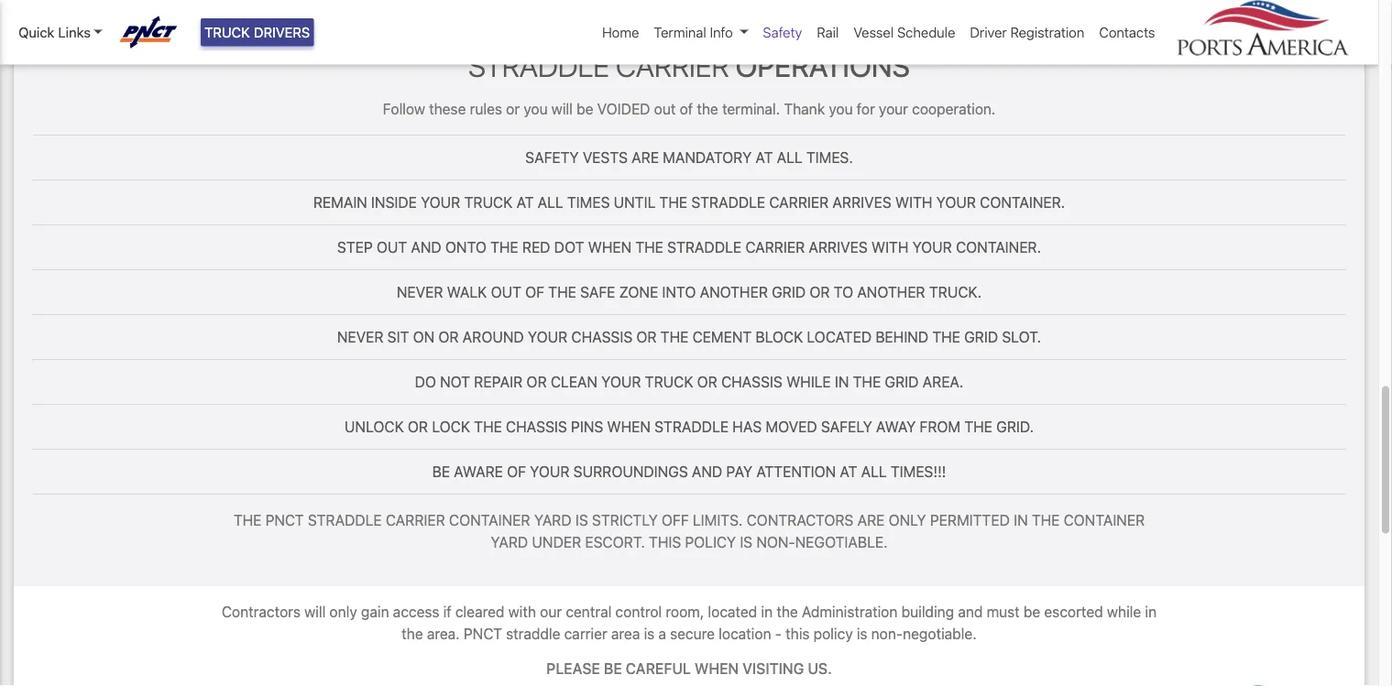 Task type: vqa. For each thing, say whether or not it's contained in the screenshot.
EMMA
no



Task type: locate. For each thing, give the bounding box(es) containing it.
0 horizontal spatial only
[[330, 603, 357, 621]]

arrives down times.
[[833, 194, 892, 211]]

carrier for when
[[746, 239, 805, 256]]

1 horizontal spatial all
[[777, 149, 803, 166]]

0 horizontal spatial policy
[[685, 534, 736, 551]]

in inside the pnct straddle carrier container yard is strictly off limits.  contractors are only permitted in the container yard under escort.  this policy is non-negotiable.
[[1014, 512, 1028, 529]]

yard left under
[[491, 534, 528, 551]]

container. for remain inside your truck at all times until the straddle carrier arrives with your container.
[[980, 194, 1065, 211]]

never left sit at the left
[[337, 328, 384, 346]]

0 vertical spatial at
[[756, 149, 773, 166]]

1 horizontal spatial negotiable.
[[903, 625, 977, 643]]

gain
[[361, 603, 389, 621]]

never sit on or around your chassis or the cement block located behind the grid slot.
[[337, 328, 1041, 346]]

truck up the onto
[[464, 194, 513, 211]]

non-
[[757, 534, 795, 551], [872, 625, 903, 643]]

0 horizontal spatial you
[[524, 100, 548, 118]]

policy down limits.
[[685, 534, 736, 551]]

2 vertical spatial chassis
[[506, 418, 567, 436]]

contractors inside contractors will only gain access if cleared with our central control room, located in the administration building and must be escorted while in the area. pnct straddle carrier area is a secure location - this policy is non-negotiable.
[[222, 603, 301, 621]]

1 horizontal spatial only
[[889, 512, 927, 529]]

1 horizontal spatial will
[[552, 100, 573, 118]]

the right of
[[697, 100, 719, 118]]

driver registration link
[[963, 15, 1092, 50]]

container. for step out and onto the red dot when the straddle carrier arrives with your container.
[[956, 239, 1042, 256]]

red
[[522, 239, 551, 256]]

or
[[506, 100, 520, 118]]

pnct down 'cleared'
[[464, 625, 502, 643]]

1 horizontal spatial be
[[604, 660, 622, 677]]

your
[[421, 194, 461, 211], [937, 194, 976, 211], [913, 239, 952, 256], [528, 328, 568, 346], [602, 373, 641, 391], [530, 463, 570, 481]]

straddle down mandatory
[[692, 194, 766, 211]]

while
[[1107, 603, 1142, 621]]

only right are
[[889, 512, 927, 529]]

chassis down safe
[[572, 328, 633, 346]]

with
[[896, 194, 933, 211], [872, 239, 909, 256]]

area.
[[923, 373, 964, 391]]

or down zone
[[637, 328, 657, 346]]

1 vertical spatial container.
[[956, 239, 1042, 256]]

for
[[857, 100, 875, 118]]

straddle inside the pnct straddle carrier container yard is strictly off limits.  contractors are only permitted in the container yard under escort.  this policy is non-negotiable.
[[308, 512, 382, 529]]

will left gain
[[304, 603, 326, 621]]

out right 'step'
[[377, 239, 407, 256]]

area
[[611, 625, 640, 643]]

0 horizontal spatial will
[[304, 603, 326, 621]]

central
[[566, 603, 612, 621]]

at for mandatory
[[756, 149, 773, 166]]

zone
[[619, 284, 659, 301]]

truck up unlock or lock the chassis pins when straddle  has moved safely away from the grid.
[[645, 373, 694, 391]]

1 vertical spatial negotiable.
[[903, 625, 977, 643]]

straddle for when
[[668, 239, 742, 256]]

at down safely
[[840, 463, 858, 481]]

0 horizontal spatial carrier
[[386, 512, 445, 529]]

located
[[708, 603, 757, 621]]

operations
[[736, 48, 910, 83]]

chassis left pins
[[506, 418, 567, 436]]

the right lock
[[474, 418, 502, 436]]

our
[[540, 603, 562, 621]]

non- down administration
[[872, 625, 903, 643]]

1 horizontal spatial out
[[491, 284, 522, 301]]

2 container from the left
[[1064, 512, 1145, 529]]

be aware of your surroundings and pay attention at all times!!!
[[432, 463, 946, 481]]

moved
[[766, 418, 817, 436]]

1 vertical spatial chassis
[[722, 373, 783, 391]]

negotiable. inside the pnct straddle carrier container yard is strictly off limits.  contractors are only permitted in the container yard under escort.  this policy is non-negotiable.
[[795, 534, 888, 551]]

2 horizontal spatial at
[[840, 463, 858, 481]]

be left aware
[[432, 463, 450, 481]]

is
[[576, 512, 588, 529], [740, 534, 753, 551], [644, 625, 655, 643], [857, 625, 868, 643]]

straddle
[[692, 194, 766, 211], [668, 239, 742, 256], [655, 418, 729, 436]]

times.
[[807, 149, 853, 166]]

located
[[807, 328, 872, 346]]

1 vertical spatial at
[[517, 194, 534, 211]]

never walk out of the safe zone into another grid or to another truck.
[[397, 284, 982, 301]]

carrier for until
[[770, 194, 829, 211]]

in right 'while'
[[1145, 603, 1157, 621]]

2 vertical spatial all
[[861, 463, 887, 481]]

policy down administration
[[814, 625, 853, 643]]

0 vertical spatial never
[[397, 284, 443, 301]]

2 horizontal spatial grid
[[965, 328, 999, 346]]

in right permitted
[[1014, 512, 1028, 529]]

yard
[[534, 512, 572, 529], [491, 534, 528, 551]]

0 vertical spatial negotiable.
[[795, 534, 888, 551]]

0 horizontal spatial chassis
[[506, 418, 567, 436]]

arrives
[[833, 194, 892, 211], [809, 239, 868, 256]]

the left safe
[[548, 284, 577, 301]]

straddle carrier operations
[[468, 48, 910, 83]]

surroundings
[[574, 463, 688, 481]]

0 horizontal spatial out
[[377, 239, 407, 256]]

you left for
[[829, 100, 853, 118]]

0 horizontal spatial negotiable.
[[795, 534, 888, 551]]

1 vertical spatial non-
[[872, 625, 903, 643]]

negotiable. down building
[[903, 625, 977, 643]]

out
[[377, 239, 407, 256], [491, 284, 522, 301]]

at down 'terminal.' at top right
[[756, 149, 773, 166]]

safety vests are mandatory at all times.
[[525, 149, 853, 166]]

this
[[649, 534, 681, 551]]

the up zone
[[636, 239, 664, 256]]

0 vertical spatial be
[[577, 100, 594, 118]]

1 horizontal spatial non-
[[872, 625, 903, 643]]

pay
[[727, 463, 753, 481]]

only left gain
[[330, 603, 357, 621]]

grid left "slot."
[[965, 328, 999, 346]]

all left times!!!
[[861, 463, 887, 481]]

never up the on
[[397, 284, 443, 301]]

be inside contractors will only gain access if cleared with our central control room, located in the administration building and must be escorted while in the area. pnct straddle carrier area is a secure location - this policy is non-negotiable.
[[1024, 603, 1041, 621]]

has
[[733, 418, 762, 436]]

carrier
[[564, 625, 608, 643]]

0 vertical spatial straddle
[[692, 194, 766, 211]]

0 horizontal spatial in
[[761, 603, 773, 621]]

1 horizontal spatial be
[[1024, 603, 1041, 621]]

follow
[[383, 100, 425, 118]]

the inside the pnct straddle carrier container yard is strictly off limits.  contractors are only permitted in the container yard under escort.  this policy is non-negotiable.
[[1032, 512, 1060, 529]]

only
[[889, 512, 927, 529], [330, 603, 357, 621]]

0 horizontal spatial container
[[449, 512, 530, 529]]

negotiable.
[[795, 534, 888, 551], [903, 625, 977, 643]]

truck
[[204, 24, 250, 40]]

never for never walk out of the safe zone into another grid or to another truck.
[[397, 284, 443, 301]]

step
[[337, 239, 373, 256]]

0 vertical spatial yard
[[534, 512, 572, 529]]

the right behind
[[933, 328, 961, 346]]

1 horizontal spatial never
[[397, 284, 443, 301]]

0 vertical spatial carrier
[[770, 194, 829, 211]]

policy inside contractors will only gain access if cleared with our central control room, located in the administration building and must be escorted while in the area. pnct straddle carrier area is a secure location - this policy is non-negotiable.
[[814, 625, 853, 643]]

1 vertical spatial policy
[[814, 625, 853, 643]]

of right aware
[[507, 463, 526, 481]]

terminal info link
[[647, 15, 756, 50]]

the left red
[[491, 239, 519, 256]]

in up "location"
[[761, 603, 773, 621]]

0 vertical spatial only
[[889, 512, 927, 529]]

1 horizontal spatial container
[[1064, 512, 1145, 529]]

1 vertical spatial only
[[330, 603, 357, 621]]

another up behind
[[857, 284, 926, 301]]

0 vertical spatial all
[[777, 149, 803, 166]]

times!!!
[[891, 463, 946, 481]]

arrives up to
[[809, 239, 868, 256]]

1 horizontal spatial contractors
[[747, 512, 854, 529]]

0 horizontal spatial pnct
[[266, 512, 304, 529]]

1 vertical spatial yard
[[491, 534, 528, 551]]

2 horizontal spatial chassis
[[722, 373, 783, 391]]

0 horizontal spatial grid
[[772, 284, 806, 301]]

0 horizontal spatial another
[[700, 284, 768, 301]]

1 horizontal spatial carrier
[[616, 48, 729, 83]]

with for remain inside your truck at all times until the straddle carrier arrives with your container.
[[896, 194, 933, 211]]

terminal info
[[654, 24, 733, 40]]

0 vertical spatial and
[[411, 239, 442, 256]]

is down limits.
[[740, 534, 753, 551]]

yard up under
[[534, 512, 572, 529]]

with for step out and onto the red dot when the straddle carrier arrives with your container.
[[872, 239, 909, 256]]

2 horizontal spatial all
[[861, 463, 887, 481]]

0 vertical spatial truck
[[464, 194, 513, 211]]

or
[[810, 284, 830, 301], [439, 328, 459, 346], [637, 328, 657, 346], [527, 373, 547, 391], [697, 373, 718, 391], [408, 418, 428, 436]]

1 vertical spatial all
[[538, 194, 564, 211]]

cement
[[693, 328, 752, 346]]

when
[[588, 239, 632, 256], [607, 418, 651, 436], [695, 660, 739, 677]]

1 vertical spatial grid
[[965, 328, 999, 346]]

be right must
[[1024, 603, 1041, 621]]

0 vertical spatial container.
[[980, 194, 1065, 211]]

grid up 'block'
[[772, 284, 806, 301]]

0 vertical spatial carrier
[[616, 48, 729, 83]]

will inside contractors will only gain access if cleared with our central control room, located in the administration building and must be escorted while in the area. pnct straddle carrier area is a secure location - this policy is non-negotiable.
[[304, 603, 326, 621]]

pnct right the
[[266, 512, 304, 529]]

administration
[[802, 603, 898, 621]]

never for never sit on or around your chassis or the cement block located behind the grid slot.
[[337, 328, 384, 346]]

1 horizontal spatial chassis
[[572, 328, 633, 346]]

-
[[775, 625, 782, 643]]

1 vertical spatial be
[[1024, 603, 1041, 621]]

building
[[902, 603, 954, 621]]

never
[[397, 284, 443, 301], [337, 328, 384, 346]]

1 horizontal spatial policy
[[814, 625, 853, 643]]

off
[[662, 512, 689, 529]]

and
[[411, 239, 442, 256], [692, 463, 723, 481]]

straddle up be aware of your surroundings and pay attention at all times!!!
[[655, 418, 729, 436]]

container
[[449, 512, 530, 529], [1064, 512, 1145, 529]]

arrives for remain inside your truck at all times until the straddle carrier arrives with your container.
[[833, 194, 892, 211]]

be down area
[[604, 660, 622, 677]]

is down administration
[[857, 625, 868, 643]]

0 vertical spatial chassis
[[572, 328, 633, 346]]

unlock or lock the chassis pins when straddle  has moved safely away from the grid.
[[345, 418, 1034, 436]]

while
[[787, 373, 831, 391]]

1 vertical spatial truck
[[645, 373, 694, 391]]

when right the dot
[[588, 239, 632, 256]]

at for truck
[[517, 194, 534, 211]]

1 horizontal spatial another
[[857, 284, 926, 301]]

the
[[660, 194, 688, 211], [491, 239, 519, 256], [636, 239, 664, 256], [548, 284, 577, 301], [661, 328, 689, 346], [933, 328, 961, 346], [853, 373, 881, 391], [474, 418, 502, 436], [965, 418, 993, 436]]

0 horizontal spatial contractors
[[222, 603, 301, 621]]

all left times.
[[777, 149, 803, 166]]

the right permitted
[[1032, 512, 1060, 529]]

straddle up the never walk out of the safe zone into another grid or to another truck.
[[668, 239, 742, 256]]

0 vertical spatial straddle
[[468, 48, 610, 83]]

chassis
[[572, 328, 633, 346], [722, 373, 783, 391], [506, 418, 567, 436]]

the right until
[[660, 194, 688, 211]]

secure
[[670, 625, 715, 643]]

0 horizontal spatial straddle
[[308, 512, 382, 529]]

and left pay
[[692, 463, 723, 481]]

1 horizontal spatial grid
[[885, 373, 919, 391]]

0 horizontal spatial all
[[538, 194, 564, 211]]

at up red
[[517, 194, 534, 211]]

repair
[[474, 373, 523, 391]]

rail
[[817, 24, 839, 40]]

of down red
[[526, 284, 545, 301]]

contractors will only gain access if cleared with our central control room, located in the administration building and must be escorted while in the area. pnct straddle carrier area is a secure location - this policy is non-negotiable.
[[222, 603, 1157, 643]]

1 horizontal spatial you
[[829, 100, 853, 118]]

all for times.
[[777, 149, 803, 166]]

is left a
[[644, 625, 655, 643]]

pnct inside the pnct straddle carrier container yard is strictly off limits.  contractors are only permitted in the container yard under escort.  this policy is non-negotiable.
[[266, 512, 304, 529]]

be left "voided"
[[577, 100, 594, 118]]

1 horizontal spatial and
[[692, 463, 723, 481]]

carrier down times.
[[770, 194, 829, 211]]

1 vertical spatial carrier
[[746, 239, 805, 256]]

limits.
[[693, 512, 743, 529]]

0 vertical spatial will
[[552, 100, 573, 118]]

carrier
[[770, 194, 829, 211], [746, 239, 805, 256]]

will
[[552, 100, 573, 118], [304, 603, 326, 621]]

out right walk
[[491, 284, 522, 301]]

safety
[[763, 24, 802, 40]]

0 vertical spatial with
[[896, 194, 933, 211]]

or right the on
[[439, 328, 459, 346]]

1 horizontal spatial at
[[756, 149, 773, 166]]

1 vertical spatial pnct
[[464, 625, 502, 643]]

when right pins
[[607, 418, 651, 436]]

contacts link
[[1092, 15, 1163, 50]]

non- down attention
[[757, 534, 795, 551]]

1 horizontal spatial in
[[1014, 512, 1028, 529]]

is up under
[[576, 512, 588, 529]]

1 vertical spatial and
[[692, 463, 723, 481]]

at
[[756, 149, 773, 166], [517, 194, 534, 211], [840, 463, 858, 481]]

carrier up 'block'
[[746, 239, 805, 256]]

0 vertical spatial contractors
[[747, 512, 854, 529]]

pnct inside contractors will only gain access if cleared with our central control room, located in the administration building and must be escorted while in the area. pnct straddle carrier area is a secure location - this policy is non-negotiable.
[[464, 625, 502, 643]]

when down secure
[[695, 660, 739, 677]]

will right or in the left top of the page
[[552, 100, 573, 118]]

container.
[[980, 194, 1065, 211], [956, 239, 1042, 256]]

chassis up has
[[722, 373, 783, 391]]

1 vertical spatial straddle
[[668, 239, 742, 256]]

1 vertical spatial with
[[872, 239, 909, 256]]

1 container from the left
[[449, 512, 530, 529]]

2 vertical spatial at
[[840, 463, 858, 481]]

1 vertical spatial arrives
[[809, 239, 868, 256]]

another up cement
[[700, 284, 768, 301]]

1 horizontal spatial pnct
[[464, 625, 502, 643]]

and left the onto
[[411, 239, 442, 256]]

2 horizontal spatial in
[[1145, 603, 1157, 621]]

0 horizontal spatial never
[[337, 328, 384, 346]]

grid left area.
[[885, 373, 919, 391]]

all
[[777, 149, 803, 166], [538, 194, 564, 211], [861, 463, 887, 481]]

1 vertical spatial never
[[337, 328, 384, 346]]

the down into
[[661, 328, 689, 346]]

all left times
[[538, 194, 564, 211]]

dot
[[554, 239, 584, 256]]

0 horizontal spatial non-
[[757, 534, 795, 551]]

you right or in the left top of the page
[[524, 100, 548, 118]]

negotiable. down are
[[795, 534, 888, 551]]

of
[[680, 100, 693, 118]]

do
[[415, 373, 436, 391]]

the
[[234, 512, 262, 529]]

0 horizontal spatial at
[[517, 194, 534, 211]]

room,
[[666, 603, 704, 621]]

0 vertical spatial policy
[[685, 534, 736, 551]]



Task type: describe. For each thing, give the bounding box(es) containing it.
1 you from the left
[[524, 100, 548, 118]]

1 horizontal spatial yard
[[534, 512, 572, 529]]

all for times
[[538, 194, 564, 211]]

2 vertical spatial when
[[695, 660, 739, 677]]

links
[[58, 24, 91, 40]]

1 vertical spatial when
[[607, 418, 651, 436]]

mandatory
[[663, 149, 752, 166]]

attention
[[757, 463, 836, 481]]

1 vertical spatial of
[[507, 463, 526, 481]]

1 horizontal spatial truck
[[645, 373, 694, 391]]

terminal.
[[722, 100, 780, 118]]

negotiable. inside contractors will only gain access if cleared with our central control room, located in the administration building and must be escorted while in the area. pnct straddle carrier area is a secure location - this policy is non-negotiable.
[[903, 625, 977, 643]]

walk
[[447, 284, 487, 301]]

2 another from the left
[[857, 284, 926, 301]]

and
[[958, 603, 983, 621]]

or left lock
[[408, 418, 428, 436]]

vessel schedule link
[[846, 15, 963, 50]]

a
[[659, 625, 666, 643]]

step out and onto the red dot when the straddle carrier arrives with your container.
[[337, 239, 1042, 256]]

0 vertical spatial when
[[588, 239, 632, 256]]

arrives for step out and onto the red dot when the straddle carrier arrives with your container.
[[809, 239, 868, 256]]

inside
[[371, 194, 417, 211]]

0 vertical spatial out
[[377, 239, 407, 256]]

straddle for until
[[692, 194, 766, 211]]

are
[[632, 149, 659, 166]]

escorted
[[1045, 603, 1104, 621]]

do not repair or clean your truck or chassis while in the grid area.
[[415, 373, 964, 391]]

grid.
[[997, 418, 1034, 436]]

0 horizontal spatial truck
[[464, 194, 513, 211]]

sit
[[388, 328, 409, 346]]

safety link
[[756, 15, 810, 50]]

vessel schedule
[[854, 24, 956, 40]]

to
[[834, 284, 854, 301]]

slot.
[[1002, 328, 1041, 346]]

please
[[547, 660, 600, 677]]

the down access
[[402, 625, 423, 643]]

vessel
[[854, 24, 894, 40]]

terminal
[[654, 24, 707, 40]]

2 you from the left
[[829, 100, 853, 118]]

driver
[[970, 24, 1007, 40]]

if
[[443, 603, 452, 621]]

0 horizontal spatial be
[[432, 463, 450, 481]]

the up -
[[777, 603, 798, 621]]

info
[[710, 24, 733, 40]]

must
[[987, 603, 1020, 621]]

clean
[[551, 373, 598, 391]]

straddle
[[506, 625, 561, 643]]

visiting
[[743, 660, 804, 677]]

us.
[[808, 660, 832, 677]]

non- inside contractors will only gain access if cleared with our central control room, located in the administration building and must be escorted while in the area. pnct straddle carrier area is a secure location - this policy is non-negotiable.
[[872, 625, 903, 643]]

remain inside your truck at all times until the straddle carrier arrives with your container.
[[313, 194, 1065, 211]]

only inside the pnct straddle carrier container yard is strictly off limits.  contractors are only permitted in the container yard under escort.  this policy is non-negotiable.
[[889, 512, 927, 529]]

2 vertical spatial grid
[[885, 373, 919, 391]]

1 another from the left
[[700, 284, 768, 301]]

voided
[[597, 100, 651, 118]]

or left to
[[810, 284, 830, 301]]

0 horizontal spatial and
[[411, 239, 442, 256]]

the left grid.
[[965, 418, 993, 436]]

times
[[567, 194, 610, 211]]

from
[[920, 418, 961, 436]]

0 horizontal spatial be
[[577, 100, 594, 118]]

0 vertical spatial grid
[[772, 284, 806, 301]]

are
[[858, 512, 885, 529]]

safety
[[525, 149, 579, 166]]

truck.
[[929, 284, 982, 301]]

non- inside the pnct straddle carrier container yard is strictly off limits.  contractors are only permitted in the container yard under escort.  this policy is non-negotiable.
[[757, 534, 795, 551]]

truck drivers link
[[201, 18, 314, 46]]

carrier inside the pnct straddle carrier container yard is strictly off limits.  contractors are only permitted in the container yard under escort.  this policy is non-negotiable.
[[386, 512, 445, 529]]

home
[[602, 24, 639, 40]]

0 vertical spatial of
[[526, 284, 545, 301]]

control
[[616, 603, 662, 621]]

your
[[879, 100, 909, 118]]

truck drivers
[[204, 24, 310, 40]]

out
[[654, 100, 676, 118]]

policy inside the pnct straddle carrier container yard is strictly off limits.  contractors are only permitted in the container yard under escort.  this policy is non-negotiable.
[[685, 534, 736, 551]]

the right the in at the right bottom
[[853, 373, 881, 391]]

pins
[[571, 418, 603, 436]]

cleared
[[456, 603, 505, 621]]

on
[[413, 328, 435, 346]]

or down cement
[[697, 373, 718, 391]]

only inside contractors will only gain access if cleared with our central control room, located in the administration building and must be escorted while in the area. pnct straddle carrier area is a secure location - this policy is non-negotiable.
[[330, 603, 357, 621]]

quick links link
[[18, 22, 102, 43]]

quick
[[18, 24, 54, 40]]

block
[[756, 328, 803, 346]]

in
[[835, 373, 849, 391]]

1 horizontal spatial straddle
[[468, 48, 610, 83]]

contractors inside the pnct straddle carrier container yard is strictly off limits.  contractors are only permitted in the container yard under escort.  this policy is non-negotiable.
[[747, 512, 854, 529]]

1 vertical spatial be
[[604, 660, 622, 677]]

2 vertical spatial straddle
[[655, 418, 729, 436]]

rules
[[470, 100, 502, 118]]

careful
[[626, 660, 691, 677]]

escort.
[[585, 534, 645, 551]]

with
[[508, 603, 536, 621]]

or left clean
[[527, 373, 547, 391]]

these
[[429, 100, 466, 118]]

until
[[614, 194, 656, 211]]

schedule
[[898, 24, 956, 40]]

around
[[463, 328, 524, 346]]

please be careful when visiting us.
[[547, 660, 832, 677]]

thank
[[784, 100, 825, 118]]

1 vertical spatial out
[[491, 284, 522, 301]]

under
[[532, 534, 581, 551]]

0 horizontal spatial yard
[[491, 534, 528, 551]]

access
[[393, 603, 439, 621]]

safe
[[580, 284, 616, 301]]

cooperation.
[[912, 100, 996, 118]]

onto
[[445, 239, 487, 256]]



